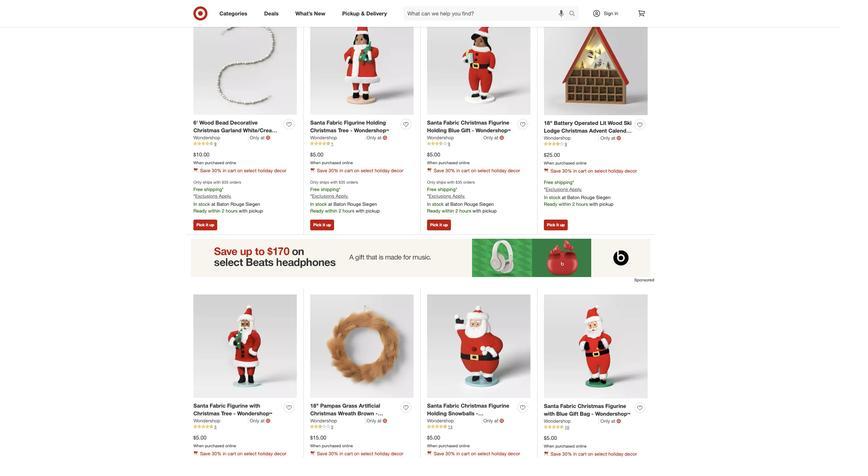 Task type: locate. For each thing, give the bounding box(es) containing it.
pick it up button for santa fabric figurine holding christmas tree - wondershop™
[[310, 220, 334, 230]]

- inside 6' wood bead decorative christmas garland white/cream - wondershop™
[[278, 127, 280, 134]]

wondershop up 10
[[544, 418, 571, 424]]

rouge
[[581, 195, 595, 200], [231, 201, 244, 207], [347, 201, 361, 207], [464, 201, 478, 207]]

1 horizontal spatial 18"
[[544, 120, 553, 126]]

wondershop™ inside santa fabric christmas figurine with blue gift bag - wondershop™
[[595, 410, 631, 417]]

exclusions apply. link for santa fabric christmas figurine holding blue gift - wondershop™
[[429, 193, 465, 199]]

ships for santa fabric figurine holding christmas tree - wondershop™
[[320, 180, 329, 185]]

ships
[[203, 180, 212, 185], [320, 180, 329, 185], [437, 180, 446, 185]]

decor for 18" pampas grass artificial christmas wreath brown - wondershop™
[[391, 451, 403, 457]]

wood right 6' at the top left of page
[[199, 119, 214, 126]]

1 horizontal spatial blue
[[556, 410, 568, 417]]

wondershop™ inside santa fabric christmas figurine holding blue gift - wondershop™
[[476, 127, 511, 134]]

santa inside santa fabric christmas figurine with blue gift bag - wondershop™
[[544, 403, 559, 409]]

9 link down advent
[[544, 141, 648, 147]]

13 link
[[427, 424, 531, 430]]

santa inside santa fabric christmas figurine holding blue gift - wondershop™
[[427, 119, 442, 126]]

wondershop up 13
[[427, 418, 454, 423]]

0 vertical spatial 18"
[[544, 120, 553, 126]]

sign in
[[604, 10, 618, 16]]

4 pick it up button from the left
[[544, 220, 568, 230]]

shipping
[[555, 179, 573, 185], [204, 186, 222, 192], [321, 186, 339, 192], [438, 186, 456, 192]]

9 link for decorative
[[193, 141, 297, 147]]

1 horizontal spatial tree
[[338, 127, 349, 134]]

exclusions
[[546, 186, 568, 192], [195, 193, 218, 199], [312, 193, 334, 199], [429, 193, 451, 199]]

exclusions apply. link
[[546, 186, 582, 192], [195, 193, 232, 199], [312, 193, 348, 199], [429, 193, 465, 199]]

online inside $10.00 when purchased online
[[225, 160, 236, 165]]

1 vertical spatial tree
[[221, 410, 232, 417]]

18" battery operated lit wood ski lodge christmas advent calendar red/brown - wondershop™ image
[[544, 12, 648, 115], [544, 12, 648, 115]]

0 horizontal spatial gift
[[461, 127, 471, 134]]

santa fabric figurine with christmas tree - wondershop™ image
[[193, 295, 297, 398], [193, 295, 297, 398]]

stock
[[549, 195, 561, 200], [199, 201, 210, 207], [315, 201, 327, 207], [432, 201, 444, 207]]

1 pick it up from the left
[[196, 222, 214, 227]]

holiday for 18" pampas grass artificial christmas wreath brown - wondershop™
[[375, 451, 390, 457]]

in for santa fabric christmas figurine holding blue gift - wondershop™
[[457, 168, 460, 173]]

1 horizontal spatial 3
[[331, 424, 333, 429]]

2 pick from the left
[[313, 222, 322, 227]]

2 horizontal spatial $35
[[456, 180, 462, 185]]

2
[[572, 201, 575, 207], [222, 208, 224, 214], [339, 208, 341, 214], [456, 208, 458, 214]]

wondershop down lodge
[[544, 135, 571, 141]]

3 up from the left
[[443, 222, 448, 227]]

1 horizontal spatial ships
[[320, 180, 329, 185]]

1 horizontal spatial 9
[[448, 141, 450, 146]]

hours
[[576, 201, 588, 207], [226, 208, 238, 214], [343, 208, 354, 214], [460, 208, 471, 214]]

0 horizontal spatial 3
[[214, 424, 217, 429]]

3 it from the left
[[440, 222, 442, 227]]

¬ for santa fabric figurine holding christmas tree - wondershop™
[[383, 134, 387, 141]]

2 vertical spatial holding
[[427, 410, 447, 417]]

18" inside 18" pampas grass artificial christmas wreath brown - wondershop™
[[310, 402, 319, 409]]

0 horizontal spatial tree
[[221, 410, 232, 417]]

save for santa fabric figurine with christmas tree - wondershop™
[[200, 451, 210, 457]]

0 horizontal spatial ships
[[203, 180, 212, 185]]

wondershop™ inside 6' wood bead decorative christmas garland white/cream - wondershop™
[[193, 135, 229, 141]]

rouge inside free shipping * * exclusions apply. in stock at  baton rouge siegen ready within 2 hours with pickup
[[581, 195, 595, 200]]

holiday for santa fabric christmas figurine holding snowballs - wondershop™
[[492, 451, 507, 457]]

save 30% in cart on select holiday decor for santa fabric christmas figurine holding snowballs - wondershop™
[[434, 451, 520, 457]]

pick for santa fabric figurine holding christmas tree - wondershop™
[[313, 222, 322, 227]]

tree
[[338, 127, 349, 134], [221, 410, 232, 417]]

santa inside santa fabric figurine with christmas tree - wondershop™
[[193, 402, 208, 409]]

wondershop™ inside 18" pampas grass artificial christmas wreath brown - wondershop™
[[310, 418, 346, 424]]

rouge for santa fabric figurine holding christmas tree - wondershop™
[[347, 201, 361, 207]]

in for 6' wood bead decorative christmas garland white/cream - wondershop™
[[193, 201, 197, 207]]

0 vertical spatial gift
[[461, 127, 471, 134]]

santa fabric christmas figurine holding blue gift - wondershop™
[[427, 119, 511, 134]]

baton for santa fabric christmas figurine holding blue gift - wondershop™
[[450, 201, 463, 207]]

at
[[261, 135, 265, 140], [378, 135, 382, 140], [494, 135, 498, 140], [611, 135, 615, 141], [562, 195, 566, 200], [211, 201, 215, 207], [328, 201, 332, 207], [445, 201, 449, 207], [261, 418, 265, 423], [378, 418, 382, 423], [494, 418, 498, 423], [611, 418, 615, 424]]

wondershop down pampas
[[310, 418, 337, 423]]

-
[[278, 127, 280, 134], [350, 127, 353, 134], [472, 127, 474, 134], [574, 135, 577, 142], [233, 410, 236, 417], [376, 410, 378, 417], [476, 410, 478, 417], [592, 410, 594, 417]]

3 pick it up button from the left
[[427, 220, 451, 230]]

only at ¬
[[250, 134, 270, 141], [367, 134, 387, 141], [484, 134, 504, 141], [601, 135, 621, 141], [250, 417, 270, 424], [367, 417, 387, 424], [484, 417, 504, 424], [601, 418, 621, 424]]

3 link for -
[[193, 424, 297, 430]]

grass
[[342, 402, 357, 409]]

1 3 link from the left
[[193, 424, 297, 430]]

up for 6' wood bead decorative christmas garland white/cream - wondershop™
[[209, 222, 214, 227]]

christmas inside santa fabric christmas figurine with blue gift bag - wondershop™
[[578, 403, 604, 409]]

tree inside santa fabric figurine with christmas tree - wondershop™
[[221, 410, 232, 417]]

only ships with $35 orders free shipping * * exclusions apply. in stock at  baton rouge siegen ready within 2 hours with pickup
[[193, 180, 263, 214], [310, 180, 380, 214], [427, 180, 497, 214]]

fabric inside santa fabric christmas figurine with blue gift bag - wondershop™
[[560, 403, 576, 409]]

2 orders from the left
[[347, 180, 358, 185]]

only for santa fabric christmas figurine holding snowballs - wondershop™
[[484, 418, 493, 423]]

at inside free shipping * * exclusions apply. in stock at  baton rouge siegen ready within 2 hours with pickup
[[562, 195, 566, 200]]

christmas inside santa fabric christmas figurine holding blue gift - wondershop™
[[461, 119, 487, 126]]

wondershop link down wreath
[[310, 417, 365, 424]]

online for santa fabric figurine with christmas tree - wondershop™
[[225, 443, 236, 448]]

fabric inside santa fabric christmas figurine holding blue gift - wondershop™
[[444, 119, 459, 126]]

18" left pampas
[[310, 402, 319, 409]]

pickup & delivery link
[[337, 6, 395, 21]]

purchased for 6' wood bead decorative christmas garland white/cream - wondershop™
[[205, 160, 224, 165]]

18" up lodge
[[544, 120, 553, 126]]

1 vertical spatial 18"
[[310, 402, 319, 409]]

with inside santa fabric figurine with christmas tree - wondershop™
[[249, 402, 260, 409]]

with
[[213, 180, 221, 185], [330, 180, 338, 185], [447, 180, 455, 185], [590, 201, 598, 207], [239, 208, 248, 214], [356, 208, 364, 214], [473, 208, 481, 214], [249, 402, 260, 409], [544, 410, 555, 417]]

18"
[[544, 120, 553, 126], [310, 402, 319, 409]]

shipping for santa fabric christmas figurine holding blue gift - wondershop™
[[438, 186, 456, 192]]

2 horizontal spatial only ships with $35 orders free shipping * * exclusions apply. in stock at  baton rouge siegen ready within 2 hours with pickup
[[427, 180, 497, 214]]

sign
[[604, 10, 613, 16]]

3
[[214, 424, 217, 429], [331, 424, 333, 429]]

- inside 18" battery operated lit wood ski lodge christmas advent calendar red/brown - wondershop™
[[574, 135, 577, 142]]

30% for santa fabric christmas figurine holding snowballs - wondershop™
[[446, 451, 455, 457]]

2 inside free shipping * * exclusions apply. in stock at  baton rouge siegen ready within 2 hours with pickup
[[572, 201, 575, 207]]

operated
[[574, 120, 598, 126]]

holiday for santa fabric christmas figurine holding blue gift - wondershop™
[[492, 168, 507, 173]]

save for santa fabric figurine holding christmas tree - wondershop™
[[317, 168, 327, 173]]

blue for holding
[[448, 127, 460, 134]]

decor for santa fabric christmas figurine holding blue gift - wondershop™
[[508, 168, 520, 173]]

figurine inside santa fabric christmas figurine with blue gift bag - wondershop™
[[606, 403, 626, 409]]

1 horizontal spatial orders
[[347, 180, 358, 185]]

2 pick it up button from the left
[[310, 220, 334, 230]]

1 horizontal spatial wood
[[608, 120, 622, 126]]

wondershop
[[193, 135, 220, 140], [310, 135, 337, 140], [427, 135, 454, 140], [544, 135, 571, 141], [193, 418, 220, 423], [310, 418, 337, 423], [427, 418, 454, 423], [544, 418, 571, 424]]

only
[[250, 135, 259, 140], [367, 135, 376, 140], [484, 135, 493, 140], [601, 135, 610, 141], [193, 180, 202, 185], [310, 180, 319, 185], [427, 180, 435, 185], [250, 418, 259, 423], [367, 418, 376, 423], [484, 418, 493, 423], [601, 418, 610, 424]]

1 vertical spatial gift
[[569, 410, 579, 417]]

select for santa fabric christmas figurine holding snowballs - wondershop™
[[478, 451, 490, 457]]

wondershop up $10.00
[[193, 135, 220, 140]]

1
[[331, 141, 333, 146]]

online inside the $15.00 when purchased online
[[342, 443, 353, 448]]

hours for santa fabric figurine holding christmas tree - wondershop™
[[343, 208, 354, 214]]

4 pick from the left
[[547, 222, 555, 227]]

save
[[200, 168, 210, 173], [317, 168, 327, 173], [434, 168, 444, 173], [551, 168, 561, 174], [200, 451, 210, 457], [317, 451, 327, 457], [434, 451, 444, 457], [551, 451, 561, 457]]

0 horizontal spatial wood
[[199, 119, 214, 126]]

calendar
[[609, 127, 632, 134]]

wondershop down santa fabric figurine with christmas tree - wondershop™
[[193, 418, 220, 423]]

2 3 from the left
[[331, 424, 333, 429]]

pickup
[[342, 10, 360, 17]]

ready inside free shipping * * exclusions apply. in stock at  baton rouge siegen ready within 2 hours with pickup
[[544, 201, 557, 207]]

santa inside santa fabric christmas figurine holding snowballs - wondershop™
[[427, 402, 442, 409]]

pick
[[196, 222, 205, 227], [313, 222, 322, 227], [430, 222, 439, 227], [547, 222, 555, 227]]

2 for santa fabric christmas figurine holding blue gift - wondershop™
[[456, 208, 458, 214]]

1 it from the left
[[206, 222, 208, 227]]

2 ships from the left
[[320, 180, 329, 185]]

2 for santa fabric figurine holding christmas tree - wondershop™
[[339, 208, 341, 214]]

shipping inside free shipping * * exclusions apply. in stock at  baton rouge siegen ready within 2 hours with pickup
[[555, 179, 573, 185]]

18" inside 18" battery operated lit wood ski lodge christmas advent calendar red/brown - wondershop™
[[544, 120, 553, 126]]

1 orders from the left
[[230, 180, 241, 185]]

santa fabric figurine with christmas tree - wondershop™ link
[[193, 402, 281, 417]]

wondershop™ inside santa fabric figurine with christmas tree - wondershop™
[[237, 410, 272, 417]]

10 link
[[544, 424, 648, 430]]

figurine inside santa fabric figurine with christmas tree - wondershop™
[[227, 402, 248, 409]]

2 horizontal spatial 9
[[565, 142, 567, 147]]

1 horizontal spatial 9 link
[[427, 141, 531, 147]]

santa fabric christmas figurine holding snowballs - wondershop™ image
[[427, 295, 531, 398], [427, 295, 531, 398]]

fabric for santa fabric figurine with christmas tree - wondershop™
[[210, 402, 226, 409]]

0 horizontal spatial $35
[[222, 180, 229, 185]]

0 horizontal spatial 9
[[214, 141, 217, 146]]

1 horizontal spatial gift
[[569, 410, 579, 417]]

6' wood bead decorative christmas garland white/cream - wondershop™ image
[[193, 12, 297, 115], [193, 12, 297, 115]]

3 ships from the left
[[437, 180, 446, 185]]

santa fabric christmas figurine holding blue gift - wondershop™ image
[[427, 12, 531, 115], [427, 12, 531, 115]]

apply. for santa fabric figurine holding christmas tree - wondershop™
[[336, 193, 348, 199]]

brown
[[358, 410, 374, 417]]

when inside $25.00 when purchased online
[[544, 160, 555, 165]]

bag
[[580, 410, 590, 417]]

1 vertical spatial holding
[[427, 127, 447, 134]]

santa fabric christmas figurine with blue gift bag - wondershop™
[[544, 403, 631, 417]]

wondershop up 1
[[310, 135, 337, 140]]

when inside the $15.00 when purchased online
[[310, 443, 321, 448]]

gift inside santa fabric christmas figurine with blue gift bag - wondershop™
[[569, 410, 579, 417]]

wondershop for santa fabric christmas figurine holding snowballs - wondershop™
[[427, 418, 454, 423]]

purchased for santa fabric figurine holding christmas tree - wondershop™
[[322, 160, 341, 165]]

2 only ships with $35 orders free shipping * * exclusions apply. in stock at  baton rouge siegen ready within 2 hours with pickup from the left
[[310, 180, 380, 214]]

select
[[244, 168, 257, 173], [361, 168, 374, 173], [478, 168, 490, 173], [595, 168, 607, 174], [244, 451, 257, 457], [361, 451, 374, 457], [478, 451, 490, 457], [595, 451, 607, 457]]

online
[[225, 160, 236, 165], [342, 160, 353, 165], [459, 160, 470, 165], [576, 160, 587, 165], [225, 443, 236, 448], [342, 443, 353, 448], [459, 443, 470, 448], [576, 444, 587, 449]]

1 only ships with $35 orders free shipping * * exclusions apply. in stock at  baton rouge siegen ready within 2 hours with pickup from the left
[[193, 180, 263, 214]]

wondershop™ inside 18" battery operated lit wood ski lodge christmas advent calendar red/brown - wondershop™
[[578, 135, 613, 142]]

30% for 18" pampas grass artificial christmas wreath brown - wondershop™
[[329, 451, 338, 457]]

4 it from the left
[[557, 222, 559, 227]]

figurine inside santa fabric christmas figurine holding snowballs - wondershop™
[[489, 402, 509, 409]]

purchased for santa fabric figurine with christmas tree - wondershop™
[[205, 443, 224, 448]]

apply.
[[570, 186, 582, 192], [219, 193, 232, 199], [336, 193, 348, 199], [453, 193, 465, 199]]

1 pick from the left
[[196, 222, 205, 227]]

fabric for santa fabric figurine holding christmas tree - wondershop™
[[327, 119, 343, 126]]

9 down santa fabric christmas figurine holding blue gift - wondershop™
[[448, 141, 450, 146]]

wondershop down santa fabric christmas figurine holding blue gift - wondershop™
[[427, 135, 454, 140]]

holding for santa fabric christmas figurine holding blue gift - wondershop™
[[427, 127, 447, 134]]

0 horizontal spatial 9 link
[[193, 141, 297, 147]]

fabric inside santa fabric figurine with christmas tree - wondershop™
[[210, 402, 226, 409]]

$35 for blue
[[456, 180, 462, 185]]

0 horizontal spatial 3 link
[[193, 424, 297, 430]]

2 up from the left
[[326, 222, 331, 227]]

blue
[[448, 127, 460, 134], [556, 410, 568, 417]]

1 $35 from the left
[[222, 180, 229, 185]]

with inside santa fabric christmas figurine with blue gift bag - wondershop™
[[544, 410, 555, 417]]

wondershop link down garland
[[193, 134, 248, 141]]

baton for 6' wood bead decorative christmas garland white/cream - wondershop™
[[217, 201, 229, 207]]

What can we help you find? suggestions appear below search field
[[404, 6, 571, 21]]

rouge for 6' wood bead decorative christmas garland white/cream - wondershop™
[[231, 201, 244, 207]]

santa
[[310, 119, 325, 126], [427, 119, 442, 126], [193, 402, 208, 409], [427, 402, 442, 409], [544, 403, 559, 409]]

in inside free shipping * * exclusions apply. in stock at  baton rouge siegen ready within 2 hours with pickup
[[544, 195, 548, 200]]

gift for -
[[461, 127, 471, 134]]

30%
[[212, 168, 221, 173], [329, 168, 338, 173], [446, 168, 455, 173], [562, 168, 572, 174], [212, 451, 221, 457], [329, 451, 338, 457], [446, 451, 455, 457], [562, 451, 572, 457]]

18" pampas grass artificial christmas wreath brown - wondershop™ image
[[310, 295, 414, 398], [310, 295, 414, 398]]

1 horizontal spatial only ships with $35 orders free shipping * * exclusions apply. in stock at  baton rouge siegen ready within 2 hours with pickup
[[310, 180, 380, 214]]

figurine for santa fabric christmas figurine holding snowballs - wondershop™
[[489, 402, 509, 409]]

online for 18" battery operated lit wood ski lodge christmas advent calendar red/brown - wondershop™
[[576, 160, 587, 165]]

holiday for 6' wood bead decorative christmas garland white/cream - wondershop™
[[258, 168, 273, 173]]

santa fabric christmas figurine with blue gift bag - wondershop™ image
[[544, 295, 648, 398], [544, 295, 648, 398]]

purchased
[[205, 160, 224, 165], [322, 160, 341, 165], [439, 160, 458, 165], [556, 160, 575, 165], [205, 443, 224, 448], [322, 443, 341, 448], [439, 443, 458, 448], [556, 444, 575, 449]]

siegen inside free shipping * * exclusions apply. in stock at  baton rouge siegen ready within 2 hours with pickup
[[596, 195, 611, 200]]

save for 6' wood bead decorative christmas garland white/cream - wondershop™
[[200, 168, 210, 173]]

1 vertical spatial blue
[[556, 410, 568, 417]]

$5.00
[[310, 151, 323, 158], [427, 151, 440, 158], [193, 434, 207, 441], [427, 434, 440, 441], [544, 435, 557, 441]]

pick for 18" battery operated lit wood ski lodge christmas advent calendar red/brown - wondershop™
[[547, 222, 555, 227]]

what's new
[[295, 10, 325, 17]]

in for santa fabric christmas figurine holding blue gift - wondershop™
[[427, 201, 431, 207]]

&
[[361, 10, 365, 17]]

blue inside santa fabric christmas figurine holding blue gift - wondershop™
[[448, 127, 460, 134]]

santa fabric christmas figurine holding snowballs - wondershop™ link
[[427, 402, 515, 424]]

4 up from the left
[[560, 222, 565, 227]]

ships for 6' wood bead decorative christmas garland white/cream - wondershop™
[[203, 180, 212, 185]]

0 horizontal spatial 18"
[[310, 402, 319, 409]]

free
[[544, 179, 553, 185], [193, 186, 203, 192], [310, 186, 320, 192], [427, 186, 437, 192]]

9 link down the santa fabric christmas figurine holding blue gift - wondershop™ "link"
[[427, 141, 531, 147]]

9
[[214, 141, 217, 146], [448, 141, 450, 146], [565, 142, 567, 147]]

on for santa fabric figurine with christmas tree - wondershop™
[[237, 451, 243, 457]]

santa fabric figurine holding christmas tree - wondershop™ image
[[310, 12, 414, 115], [310, 12, 414, 115]]

pick it up button for santa fabric christmas figurine holding blue gift - wondershop™
[[427, 220, 451, 230]]

wood up the calendar
[[608, 120, 622, 126]]

deals
[[264, 10, 279, 17]]

only ships with $35 orders free shipping * * exclusions apply. in stock at  baton rouge siegen ready within 2 hours with pickup for garland
[[193, 180, 263, 214]]

when inside $10.00 when purchased online
[[193, 160, 204, 165]]

2 horizontal spatial ships
[[437, 180, 446, 185]]

2 it from the left
[[323, 222, 325, 227]]

9 link down garland
[[193, 141, 297, 147]]

on for santa fabric christmas figurine holding blue gift - wondershop™
[[471, 168, 476, 173]]

18" for 18" battery operated lit wood ski lodge christmas advent calendar red/brown - wondershop™
[[544, 120, 553, 126]]

decor for 6' wood bead decorative christmas garland white/cream - wondershop™
[[274, 168, 286, 173]]

6'
[[193, 119, 198, 126]]

fabric inside santa fabric figurine holding christmas tree - wondershop™
[[327, 119, 343, 126]]

christmas inside santa fabric figurine with christmas tree - wondershop™
[[193, 410, 220, 417]]

christmas
[[461, 119, 487, 126], [193, 127, 220, 134], [310, 127, 337, 134], [562, 127, 588, 134], [461, 402, 487, 409], [578, 403, 604, 409], [193, 410, 220, 417], [310, 410, 337, 417]]

only for santa fabric christmas figurine with blue gift bag - wondershop™
[[601, 418, 610, 424]]

when
[[193, 160, 204, 165], [310, 160, 321, 165], [427, 160, 438, 165], [544, 160, 555, 165], [193, 443, 204, 448], [310, 443, 321, 448], [427, 443, 438, 448], [544, 444, 555, 449]]

online inside $25.00 when purchased online
[[576, 160, 587, 165]]

1 3 from the left
[[214, 424, 217, 429]]

wondershop™ inside santa fabric figurine holding christmas tree - wondershop™
[[354, 127, 389, 134]]

wondershop link down santa fabric christmas figurine holding blue gift - wondershop™
[[427, 134, 482, 141]]

holding inside santa fabric christmas figurine holding snowballs - wondershop™
[[427, 410, 447, 417]]

wood
[[199, 119, 214, 126], [608, 120, 622, 126]]

1 ships from the left
[[203, 180, 212, 185]]

snowballs
[[448, 410, 475, 417]]

0 horizontal spatial blue
[[448, 127, 460, 134]]

only at ¬ for santa fabric figurine with christmas tree - wondershop™
[[250, 417, 270, 424]]

santa fabric christmas figurine holding blue gift - wondershop™ link
[[427, 119, 515, 134]]

decor
[[274, 168, 286, 173], [391, 168, 403, 173], [508, 168, 520, 173], [625, 168, 637, 174], [274, 451, 286, 457], [391, 451, 403, 457], [508, 451, 520, 457], [625, 451, 637, 457]]

wondershop link
[[193, 134, 248, 141], [310, 134, 365, 141], [427, 134, 482, 141], [544, 135, 599, 141], [193, 417, 248, 424], [310, 417, 365, 424], [427, 417, 482, 424], [544, 418, 599, 424]]

1 horizontal spatial 3 link
[[310, 424, 414, 430]]

santa inside santa fabric figurine holding christmas tree - wondershop™
[[310, 119, 325, 126]]

3 orders from the left
[[463, 180, 475, 185]]

3 link down "brown" at the bottom of page
[[310, 424, 414, 430]]

¬ for 18" pampas grass artificial christmas wreath brown - wondershop™
[[383, 417, 387, 424]]

orders for -
[[347, 180, 358, 185]]

¬ for 18" battery operated lit wood ski lodge christmas advent calendar red/brown - wondershop™
[[617, 135, 621, 141]]

1 horizontal spatial $35
[[339, 180, 345, 185]]

only at ¬ for santa fabric christmas figurine with blue gift bag - wondershop™
[[601, 418, 621, 424]]

baton
[[567, 195, 580, 200], [217, 201, 229, 207], [334, 201, 346, 207], [450, 201, 463, 207]]

free for santa fabric figurine holding christmas tree - wondershop™
[[310, 186, 320, 192]]

$35
[[222, 180, 229, 185], [339, 180, 345, 185], [456, 180, 462, 185]]

purchased inside the $15.00 when purchased online
[[322, 443, 341, 448]]

wondershop link up 1
[[310, 134, 365, 141]]

in
[[544, 195, 548, 200], [193, 201, 197, 207], [310, 201, 314, 207], [427, 201, 431, 207]]

0 horizontal spatial orders
[[230, 180, 241, 185]]

siegen
[[596, 195, 611, 200], [246, 201, 260, 207], [362, 201, 377, 207], [479, 201, 494, 207]]

9 for $5.00
[[448, 141, 450, 146]]

3 only ships with $35 orders free shipping * * exclusions apply. in stock at  baton rouge siegen ready within 2 hours with pickup from the left
[[427, 180, 497, 214]]

0 vertical spatial holding
[[366, 119, 386, 126]]

fabric inside santa fabric christmas figurine holding snowballs - wondershop™
[[444, 402, 459, 409]]

- inside santa fabric figurine with christmas tree - wondershop™
[[233, 410, 236, 417]]

pickup inside free shipping * * exclusions apply. in stock at  baton rouge siegen ready within 2 hours with pickup
[[600, 201, 614, 207]]

tree inside santa fabric figurine holding christmas tree - wondershop™
[[338, 127, 349, 134]]

2 horizontal spatial 9 link
[[544, 141, 648, 147]]

4 pick it up from the left
[[547, 222, 565, 227]]

ready
[[544, 201, 557, 207], [193, 208, 207, 214], [310, 208, 324, 214], [427, 208, 441, 214]]

sponsored
[[635, 277, 654, 282]]

3 link down santa fabric figurine with christmas tree - wondershop™ "link"
[[193, 424, 297, 430]]

0 vertical spatial blue
[[448, 127, 460, 134]]

stock for 6' wood bead decorative christmas garland white/cream - wondershop™
[[199, 201, 210, 207]]

purchased inside $10.00 when purchased online
[[205, 160, 224, 165]]

decor for santa fabric christmas figurine with blue gift bag - wondershop™
[[625, 451, 637, 457]]

gift for bag
[[569, 410, 579, 417]]

1 up from the left
[[209, 222, 214, 227]]

pick it up
[[196, 222, 214, 227], [313, 222, 331, 227], [430, 222, 448, 227], [547, 222, 565, 227]]

0 vertical spatial tree
[[338, 127, 349, 134]]

rouge for santa fabric christmas figurine holding blue gift - wondershop™
[[464, 201, 478, 207]]

30% for 6' wood bead decorative christmas garland white/cream - wondershop™
[[212, 168, 221, 173]]

up for santa fabric figurine holding christmas tree - wondershop™
[[326, 222, 331, 227]]

3 pick it up from the left
[[430, 222, 448, 227]]

santa for santa fabric figurine holding christmas tree - wondershop™
[[310, 119, 325, 126]]

within for 6' wood bead decorative christmas garland white/cream - wondershop™
[[208, 208, 221, 214]]

blue inside santa fabric christmas figurine with blue gift bag - wondershop™
[[556, 410, 568, 417]]

2 horizontal spatial orders
[[463, 180, 475, 185]]

save for 18" pampas grass artificial christmas wreath brown - wondershop™
[[317, 451, 327, 457]]

in for 18" battery operated lit wood ski lodge christmas advent calendar red/brown - wondershop™
[[573, 168, 577, 174]]

lit
[[600, 120, 606, 126]]

wondershop link up 13
[[427, 417, 482, 424]]

3 pick from the left
[[430, 222, 439, 227]]

wondershop for santa fabric figurine holding christmas tree - wondershop™
[[310, 135, 337, 140]]

holding
[[366, 119, 386, 126], [427, 127, 447, 134], [427, 410, 447, 417]]

2 pick it up from the left
[[313, 222, 331, 227]]

save 30% in cart on select holiday decor
[[200, 168, 286, 173], [317, 168, 403, 173], [434, 168, 520, 173], [551, 168, 637, 174], [200, 451, 286, 457], [317, 451, 403, 457], [434, 451, 520, 457], [551, 451, 637, 457]]

3 down santa fabric figurine with christmas tree - wondershop™
[[214, 424, 217, 429]]

9 up $25.00 when purchased online
[[565, 142, 567, 147]]

hours for santa fabric christmas figurine holding blue gift - wondershop™
[[460, 208, 471, 214]]

wondershop link down santa fabric figurine with christmas tree - wondershop™
[[193, 417, 248, 424]]

18" battery operated lit wood ski lodge christmas advent calendar red/brown - wondershop™ link
[[544, 119, 632, 142]]

gift inside santa fabric christmas figurine holding blue gift - wondershop™
[[461, 127, 471, 134]]

figurine
[[344, 119, 365, 126], [489, 119, 509, 126], [227, 402, 248, 409], [489, 402, 509, 409], [606, 403, 626, 409]]

2 3 link from the left
[[310, 424, 414, 430]]

wondershop™
[[354, 127, 389, 134], [476, 127, 511, 134], [193, 135, 229, 141], [578, 135, 613, 142], [237, 410, 272, 417], [595, 410, 631, 417], [310, 418, 346, 424], [427, 418, 462, 424]]

exclusions apply. link for santa fabric figurine holding christmas tree - wondershop™
[[312, 193, 348, 199]]

wondershop link down battery on the right of page
[[544, 135, 599, 141]]

$5.00 when purchased online
[[310, 151, 353, 165], [427, 151, 470, 165], [193, 434, 236, 448], [427, 434, 470, 448], [544, 435, 587, 449]]

purchased for 18" pampas grass artificial christmas wreath brown - wondershop™
[[322, 443, 341, 448]]

wondershop link up 10
[[544, 418, 599, 424]]

1 pick it up button from the left
[[193, 220, 217, 230]]

figurine inside santa fabric christmas figurine holding blue gift - wondershop™
[[489, 119, 509, 126]]

2 $35 from the left
[[339, 180, 345, 185]]

$5.00 for santa fabric christmas figurine holding blue gift - wondershop™
[[427, 151, 440, 158]]

free inside free shipping * * exclusions apply. in stock at  baton rouge siegen ready within 2 hours with pickup
[[544, 179, 553, 185]]

9 up $10.00 when purchased online on the top left of page
[[214, 141, 217, 146]]

$5.00 for santa fabric figurine holding christmas tree - wondershop™
[[310, 151, 323, 158]]

holding inside santa fabric christmas figurine holding blue gift - wondershop™
[[427, 127, 447, 134]]

cart
[[228, 168, 236, 173], [345, 168, 353, 173], [462, 168, 470, 173], [578, 168, 587, 174], [228, 451, 236, 457], [345, 451, 353, 457], [462, 451, 470, 457], [578, 451, 587, 457]]

3 up the $15.00 when purchased online
[[331, 424, 333, 429]]

wondershop link for santa fabric figurine holding christmas tree - wondershop™
[[310, 134, 365, 141]]

3 $35 from the left
[[456, 180, 462, 185]]

categories
[[219, 10, 247, 17]]

purchased inside $25.00 when purchased online
[[556, 160, 575, 165]]

wreath
[[338, 410, 356, 417]]

0 horizontal spatial only ships with $35 orders free shipping * * exclusions apply. in stock at  baton rouge siegen ready within 2 hours with pickup
[[193, 180, 263, 214]]

- inside santa fabric christmas figurine holding snowballs - wondershop™
[[476, 410, 478, 417]]



Task type: vqa. For each thing, say whether or not it's contained in the screenshot.
'2' within the Free shipping * * Exclusions Apply. In stock at  Baton Rouge Siegen Ready within 2 hours with pickup
yes



Task type: describe. For each thing, give the bounding box(es) containing it.
$25.00 when purchased online
[[544, 151, 587, 165]]

in for santa fabric christmas figurine with blue gift bag - wondershop™
[[573, 451, 577, 457]]

lodge
[[544, 127, 560, 134]]

santa fabric christmas figurine with blue gift bag - wondershop™ link
[[544, 402, 632, 418]]

santa for santa fabric christmas figurine with blue gift bag - wondershop™
[[544, 403, 559, 409]]

pickup & delivery
[[342, 10, 387, 17]]

it for 18" battery operated lit wood ski lodge christmas advent calendar red/brown - wondershop™
[[557, 222, 559, 227]]

santa fabric figurine holding christmas tree - wondershop™
[[310, 119, 389, 134]]

save 30% in cart on select holiday decor for 18" battery operated lit wood ski lodge christmas advent calendar red/brown - wondershop™
[[551, 168, 637, 174]]

¬ for santa fabric christmas figurine holding blue gift - wondershop™
[[500, 134, 504, 141]]

select for santa fabric christmas figurine holding blue gift - wondershop™
[[478, 168, 490, 173]]

tree for holding
[[338, 127, 349, 134]]

30% for santa fabric figurine holding christmas tree - wondershop™
[[329, 168, 338, 173]]

only at ¬ for santa fabric christmas figurine holding snowballs - wondershop™
[[484, 417, 504, 424]]

holding for santa fabric christmas figurine holding snowballs - wondershop™
[[427, 410, 447, 417]]

18" pampas grass artificial christmas wreath brown - wondershop™ link
[[310, 402, 398, 424]]

stock for santa fabric figurine holding christmas tree - wondershop™
[[315, 201, 327, 207]]

figurine inside santa fabric figurine holding christmas tree - wondershop™
[[344, 119, 365, 126]]

santa fabric christmas figurine holding snowballs - wondershop™
[[427, 402, 509, 424]]

delivery
[[366, 10, 387, 17]]

santa for santa fabric christmas figurine holding blue gift - wondershop™
[[427, 119, 442, 126]]

in for santa fabric figurine with christmas tree - wondershop™
[[223, 451, 226, 457]]

30% for santa fabric christmas figurine holding blue gift - wondershop™
[[446, 168, 455, 173]]

$5.00 when purchased online for santa fabric christmas figurine with blue gift bag - wondershop™
[[544, 435, 587, 449]]

3 link for brown
[[310, 424, 414, 430]]

cart for 18" pampas grass artificial christmas wreath brown - wondershop™
[[345, 451, 353, 457]]

wondershop™ inside santa fabric christmas figurine holding snowballs - wondershop™
[[427, 418, 462, 424]]

advent
[[589, 127, 607, 134]]

only ships with $35 orders free shipping * * exclusions apply. in stock at  baton rouge siegen ready within 2 hours with pickup for blue
[[427, 180, 497, 214]]

purchased for santa fabric christmas figurine holding snowballs - wondershop™
[[439, 443, 458, 448]]

$10.00
[[193, 151, 210, 158]]

$15.00
[[310, 434, 326, 441]]

with inside free shipping * * exclusions apply. in stock at  baton rouge siegen ready within 2 hours with pickup
[[590, 201, 598, 207]]

santa for santa fabric christmas figurine holding snowballs - wondershop™
[[427, 402, 442, 409]]

within inside free shipping * * exclusions apply. in stock at  baton rouge siegen ready within 2 hours with pickup
[[559, 201, 571, 207]]

- inside santa fabric figurine holding christmas tree - wondershop™
[[350, 127, 353, 134]]

it for 6' wood bead decorative christmas garland white/cream - wondershop™
[[206, 222, 208, 227]]

save for 18" battery operated lit wood ski lodge christmas advent calendar red/brown - wondershop™
[[551, 168, 561, 174]]

purchased for 18" battery operated lit wood ski lodge christmas advent calendar red/brown - wondershop™
[[556, 160, 575, 165]]

save 30% in cart on select holiday decor for 18" pampas grass artificial christmas wreath brown - wondershop™
[[317, 451, 403, 457]]

wondershop for 6' wood bead decorative christmas garland white/cream - wondershop™
[[193, 135, 220, 140]]

advertisement region
[[187, 239, 654, 277]]

search button
[[566, 6, 582, 22]]

online for santa fabric christmas figurine holding snowballs - wondershop™
[[459, 443, 470, 448]]

sign in link
[[587, 6, 629, 21]]

when for santa fabric christmas figurine with blue gift bag - wondershop™
[[544, 444, 555, 449]]

$5.00 for santa fabric christmas figurine holding snowballs - wondershop™
[[427, 434, 440, 441]]

pick it up for 18" battery operated lit wood ski lodge christmas advent calendar red/brown - wondershop™
[[547, 222, 565, 227]]

3 for $5.00
[[214, 424, 217, 429]]

santa fabric figurine holding christmas tree - wondershop™ link
[[310, 119, 398, 134]]

within for santa fabric christmas figurine holding blue gift - wondershop™
[[442, 208, 454, 214]]

christmas inside 18" pampas grass artificial christmas wreath brown - wondershop™
[[310, 410, 337, 417]]

figurine for santa fabric christmas figurine with blue gift bag - wondershop™
[[606, 403, 626, 409]]

wondershop link for 6' wood bead decorative christmas garland white/cream - wondershop™
[[193, 134, 248, 141]]

siegen for santa fabric figurine holding christmas tree - wondershop™
[[362, 201, 377, 207]]

only ships with $35 orders free shipping * * exclusions apply. in stock at  baton rouge siegen ready within 2 hours with pickup for tree
[[310, 180, 380, 214]]

apply. inside free shipping * * exclusions apply. in stock at  baton rouge siegen ready within 2 hours with pickup
[[570, 186, 582, 192]]

shipping for 6' wood bead decorative christmas garland white/cream - wondershop™
[[204, 186, 222, 192]]

pick it up for santa fabric christmas figurine holding blue gift - wondershop™
[[430, 222, 448, 227]]

decorative
[[230, 119, 258, 126]]

cart for 18" battery operated lit wood ski lodge christmas advent calendar red/brown - wondershop™
[[578, 168, 587, 174]]

1 link
[[310, 141, 414, 147]]

save 30% in cart on select holiday decor for santa fabric christmas figurine holding blue gift - wondershop™
[[434, 168, 520, 173]]

18" battery operated lit wood ski lodge christmas advent calendar red/brown - wondershop™
[[544, 120, 632, 142]]

exclusions for santa fabric figurine holding christmas tree - wondershop™
[[312, 193, 334, 199]]

- inside santa fabric christmas figurine with blue gift bag - wondershop™
[[592, 410, 594, 417]]

select for 18" pampas grass artificial christmas wreath brown - wondershop™
[[361, 451, 374, 457]]

pick it up for 6' wood bead decorative christmas garland white/cream - wondershop™
[[196, 222, 214, 227]]

3 for $15.00
[[331, 424, 333, 429]]

what's new link
[[290, 6, 334, 21]]

save for santa fabric christmas figurine holding blue gift - wondershop™
[[434, 168, 444, 173]]

free for santa fabric christmas figurine holding blue gift - wondershop™
[[427, 186, 437, 192]]

wondershop link for 18" pampas grass artificial christmas wreath brown - wondershop™
[[310, 417, 365, 424]]

- inside 18" pampas grass artificial christmas wreath brown - wondershop™
[[376, 410, 378, 417]]

$5.00 when purchased online for santa fabric christmas figurine holding blue gift - wondershop™
[[427, 151, 470, 165]]

save for santa fabric christmas figurine with blue gift bag - wondershop™
[[551, 451, 561, 457]]

- inside santa fabric christmas figurine holding blue gift - wondershop™
[[472, 127, 474, 134]]

shipping for santa fabric figurine holding christmas tree - wondershop™
[[321, 186, 339, 192]]

santa fabric figurine with christmas tree - wondershop™
[[193, 402, 272, 417]]

baton inside free shipping * * exclusions apply. in stock at  baton rouge siegen ready within 2 hours with pickup
[[567, 195, 580, 200]]

decor for santa fabric christmas figurine holding snowballs - wondershop™
[[508, 451, 520, 457]]

artificial
[[359, 402, 380, 409]]

6' wood bead decorative christmas garland white/cream - wondershop™
[[193, 119, 280, 141]]

tree for with
[[221, 410, 232, 417]]

$25.00
[[544, 151, 560, 158]]

9 link for figurine
[[427, 141, 531, 147]]

categories link
[[214, 6, 256, 21]]

bead
[[215, 119, 229, 126]]

9 link for lit
[[544, 141, 648, 147]]

decor for santa fabric figurine with christmas tree - wondershop™
[[274, 451, 286, 457]]

what's
[[295, 10, 313, 17]]

stock for santa fabric christmas figurine holding blue gift - wondershop™
[[432, 201, 444, 207]]

wondershop for 18" pampas grass artificial christmas wreath brown - wondershop™
[[310, 418, 337, 423]]

on for 18" battery operated lit wood ski lodge christmas advent calendar red/brown - wondershop™
[[588, 168, 593, 174]]

¬ for santa fabric christmas figurine with blue gift bag - wondershop™
[[617, 418, 621, 424]]

fabric for santa fabric christmas figurine with blue gift bag - wondershop™
[[560, 403, 576, 409]]

up for 18" battery operated lit wood ski lodge christmas advent calendar red/brown - wondershop™
[[560, 222, 565, 227]]

red/brown
[[544, 135, 573, 142]]

wood inside 6' wood bead decorative christmas garland white/cream - wondershop™
[[199, 119, 214, 126]]

search
[[566, 11, 582, 17]]

online for santa fabric christmas figurine with blue gift bag - wondershop™
[[576, 444, 587, 449]]

only at ¬ for santa fabric figurine holding christmas tree - wondershop™
[[367, 134, 387, 141]]

christmas inside santa fabric christmas figurine holding snowballs - wondershop™
[[461, 402, 487, 409]]

within for santa fabric figurine holding christmas tree - wondershop™
[[325, 208, 337, 214]]

hours inside free shipping * * exclusions apply. in stock at  baton rouge siegen ready within 2 hours with pickup
[[576, 201, 588, 207]]

in for 18" pampas grass artificial christmas wreath brown - wondershop™
[[340, 451, 343, 457]]

wood inside 18" battery operated lit wood ski lodge christmas advent calendar red/brown - wondershop™
[[608, 120, 622, 126]]

stock inside free shipping * * exclusions apply. in stock at  baton rouge siegen ready within 2 hours with pickup
[[549, 195, 561, 200]]

white/cream
[[243, 127, 277, 134]]

cart for santa fabric figurine with christmas tree - wondershop™
[[228, 451, 236, 457]]

when for santa fabric figurine holding christmas tree - wondershop™
[[310, 160, 321, 165]]

exclusions for santa fabric christmas figurine holding blue gift - wondershop™
[[429, 193, 451, 199]]

$15.00 when purchased online
[[310, 434, 353, 448]]

$10.00 when purchased online
[[193, 151, 236, 165]]

9 for $10.00
[[214, 141, 217, 146]]

garland
[[221, 127, 242, 134]]

in for 6' wood bead decorative christmas garland white/cream - wondershop™
[[223, 168, 226, 173]]

18" pampas grass artificial christmas wreath brown - wondershop™
[[310, 402, 380, 424]]

when for 18" pampas grass artificial christmas wreath brown - wondershop™
[[310, 443, 321, 448]]

$35 for tree
[[339, 180, 345, 185]]

new
[[314, 10, 325, 17]]

cart for santa fabric christmas figurine with blue gift bag - wondershop™
[[578, 451, 587, 457]]

only at ¬ for 18" pampas grass artificial christmas wreath brown - wondershop™
[[367, 417, 387, 424]]

6' wood bead decorative christmas garland white/cream - wondershop™ link
[[193, 119, 281, 141]]

exclusions inside free shipping * * exclusions apply. in stock at  baton rouge siegen ready within 2 hours with pickup
[[546, 186, 568, 192]]

holding inside santa fabric figurine holding christmas tree - wondershop™
[[366, 119, 386, 126]]

10
[[565, 425, 569, 430]]

battery
[[554, 120, 573, 126]]

only for santa fabric figurine with christmas tree - wondershop™
[[250, 418, 259, 423]]

wondershop link for santa fabric figurine with christmas tree - wondershop™
[[193, 417, 248, 424]]

free shipping * * exclusions apply. in stock at  baton rouge siegen ready within 2 hours with pickup
[[544, 179, 614, 207]]

christmas inside 18" battery operated lit wood ski lodge christmas advent calendar red/brown - wondershop™
[[562, 127, 588, 134]]

christmas inside santa fabric figurine holding christmas tree - wondershop™
[[310, 127, 337, 134]]

only at ¬ for 6' wood bead decorative christmas garland white/cream - wondershop™
[[250, 134, 270, 141]]

christmas inside 6' wood bead decorative christmas garland white/cream - wondershop™
[[193, 127, 220, 134]]

deals link
[[259, 6, 287, 21]]

$5.00 when purchased online for santa fabric figurine with christmas tree - wondershop™
[[193, 434, 236, 448]]

ski
[[624, 120, 632, 126]]

exclusions for 6' wood bead decorative christmas garland white/cream - wondershop™
[[195, 193, 218, 199]]

only for 18" pampas grass artificial christmas wreath brown - wondershop™
[[367, 418, 376, 423]]

13
[[448, 424, 453, 429]]

pampas
[[320, 402, 341, 409]]



